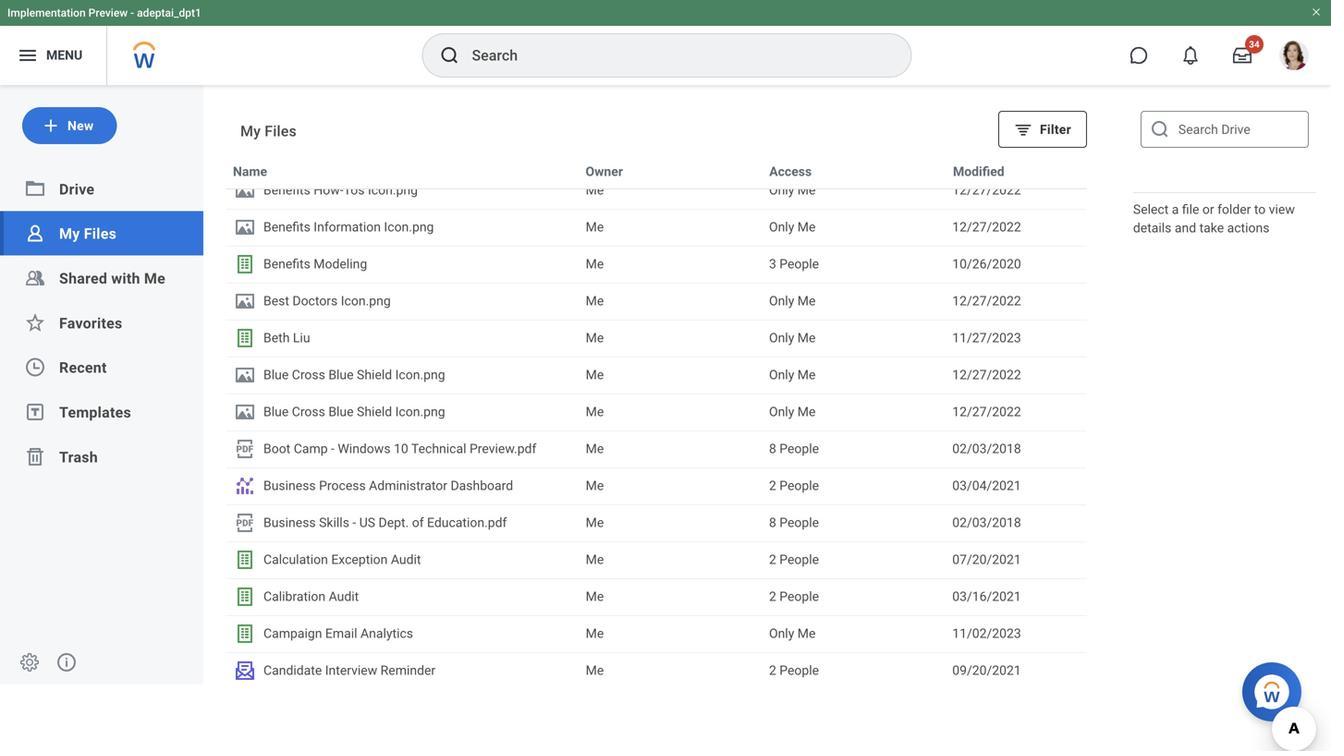 Task type: describe. For each thing, give the bounding box(es) containing it.
11/02/2023
[[953, 626, 1021, 642]]

exception
[[331, 552, 388, 568]]

user image
[[24, 222, 46, 245]]

row containing best doctors icon.png
[[226, 283, 1087, 320]]

1 vertical spatial search image
[[1149, 118, 1171, 141]]

12/27/2022 for best doctors icon.png link
[[953, 294, 1021, 309]]

blue up boot
[[264, 404, 289, 420]]

calculation exception audit link
[[234, 549, 571, 571]]

8 for business skills - us dept. of education.pdf
[[769, 515, 776, 531]]

12/27/2022 for benefits information icon.png link
[[953, 220, 1021, 235]]

8 people link for business skills - us dept. of education.pdf
[[769, 513, 938, 533]]

trash button
[[59, 449, 98, 466]]

grid inside item list element
[[226, 153, 1087, 690]]

icon.png inside best doctors icon.png link
[[341, 294, 391, 309]]

candidate interview reminder
[[264, 663, 436, 679]]

document image for best doctors icon.png
[[234, 290, 256, 313]]

2 people link for 07/20/2021
[[769, 550, 938, 570]]

us
[[359, 515, 375, 531]]

me cell for row containing campaign email analytics's only me link
[[578, 617, 762, 652]]

1 blue cross blue shield icon.png link from the top
[[234, 364, 571, 386]]

row containing candidate interview reminder
[[226, 653, 1087, 690]]

only me link for row containing best doctors icon.png
[[769, 291, 938, 312]]

only me for row containing benefits information icon.png's only me link
[[769, 220, 816, 235]]

business process administrator dashboard
[[264, 478, 513, 494]]

preview.pdf
[[470, 441, 537, 457]]

modified
[[953, 164, 1005, 179]]

03/16/2021
[[953, 589, 1021, 605]]

icon.png up boot camp - windows 10 technical preview.pdf link
[[395, 404, 445, 420]]

info image
[[55, 652, 78, 674]]

a
[[1172, 202, 1179, 217]]

select
[[1133, 202, 1169, 217]]

7 row from the top
[[226, 357, 1087, 394]]

reminder
[[381, 663, 436, 679]]

shared with me image
[[24, 267, 46, 289]]

templates
[[59, 404, 131, 422]]

benefits modeling link
[[234, 253, 571, 276]]

09/20/2021
[[953, 663, 1021, 679]]

only for row containing beth liu only me link
[[769, 331, 795, 346]]

justify image
[[17, 44, 39, 67]]

favorites
[[59, 315, 123, 332]]

3 people link
[[769, 254, 938, 275]]

only me for only me link for row containing benefits how-tos icon.png
[[769, 183, 816, 198]]

benefits how-tos icon.png
[[264, 183, 418, 198]]

liu
[[293, 331, 310, 346]]

me cell for row containing benefits information icon.png's only me link
[[578, 210, 762, 245]]

only for row containing benefits information icon.png's only me link
[[769, 220, 795, 235]]

benefits information icon.png link
[[234, 216, 571, 239]]

benefits information icon.png
[[264, 220, 434, 235]]

document image for business skills - us dept. of education.pdf
[[234, 512, 256, 534]]

2 for 09/20/2021
[[769, 663, 776, 679]]

blue down beth
[[264, 368, 289, 383]]

my files button
[[59, 225, 117, 243]]

campaign email analytics link
[[234, 623, 571, 645]]

best doctors icon.png link
[[234, 290, 571, 313]]

me cell for 2 people link related to 03/04/2021
[[578, 469, 762, 504]]

3
[[769, 257, 776, 272]]

only me for only me link for eighth row from the top of the item list element
[[769, 404, 816, 420]]

take
[[1200, 221, 1224, 236]]

calibration audit
[[264, 589, 359, 605]]

business for business process administrator dashboard
[[264, 478, 316, 494]]

calibration
[[264, 589, 326, 605]]

favorites button
[[59, 315, 123, 332]]

tos
[[344, 183, 365, 198]]

recent
[[59, 359, 107, 377]]

2 for 03/16/2021
[[769, 589, 776, 605]]

me cell for 2 people link corresponding to 09/20/2021
[[578, 654, 762, 689]]

adeptai_dpt1
[[137, 6, 201, 19]]

doctors
[[293, 294, 338, 309]]

2 cross from the top
[[292, 404, 325, 420]]

me cell for only me link corresponding to row containing best doctors icon.png
[[578, 284, 762, 319]]

access button
[[766, 161, 816, 183]]

of
[[412, 515, 424, 531]]

menu banner
[[0, 0, 1331, 85]]

row containing benefits how-tos icon.png
[[226, 172, 1087, 209]]

me cell for only me link for eighth row from the top of the item list element
[[578, 395, 762, 430]]

2 people link for 03/04/2021
[[769, 476, 938, 496]]

email
[[325, 626, 357, 642]]

row containing benefits modeling
[[226, 246, 1087, 283]]

people for boot camp - windows 10 technical preview.pdf
[[780, 441, 819, 457]]

- for adeptai_dpt1
[[131, 6, 134, 19]]

best
[[264, 294, 289, 309]]

icon.png down beth liu link
[[395, 368, 445, 383]]

information
[[314, 220, 381, 235]]

2 blue cross blue shield icon.png link from the top
[[234, 401, 571, 423]]

interview
[[325, 663, 377, 679]]

shield for 2nd the "blue cross blue shield icon.png" link from the bottom
[[357, 368, 392, 383]]

business skills - us dept. of education.pdf link
[[234, 512, 571, 534]]

12/27/2022 for 2nd the "blue cross blue shield icon.png" link from the bottom
[[953, 368, 1021, 383]]

notifications large image
[[1182, 46, 1200, 65]]

education.pdf
[[427, 515, 507, 531]]

actions
[[1227, 221, 1270, 236]]

only me for only me link corresponding to row containing best doctors icon.png
[[769, 294, 816, 309]]

1 vertical spatial my files
[[59, 225, 117, 243]]

1 horizontal spatial audit
[[391, 552, 421, 568]]

me cell for 2 people link related to 03/16/2021
[[578, 580, 762, 615]]

view
[[1269, 202, 1295, 217]]

analytics
[[361, 626, 413, 642]]

camp
[[294, 441, 328, 457]]

dashboard
[[451, 478, 513, 494]]

profile logan mcneil image
[[1280, 41, 1309, 74]]

close environment banner image
[[1311, 6, 1322, 18]]

drive
[[59, 181, 95, 198]]

document image for blue cross blue shield icon.png
[[234, 364, 256, 386]]

skills
[[319, 515, 349, 531]]

row containing beth liu
[[226, 320, 1087, 357]]

boot
[[264, 441, 291, 457]]

calculation exception audit
[[264, 552, 421, 568]]

2 for 03/04/2021
[[769, 478, 776, 494]]

workbook image for campaign email analytics
[[234, 623, 256, 645]]

8 people for education.pdf
[[769, 515, 819, 531]]

candidate
[[264, 663, 322, 679]]

plus image
[[42, 116, 60, 135]]

people for calculation exception audit
[[780, 552, 819, 568]]

row containing business skills - us dept. of education.pdf
[[226, 505, 1087, 542]]

search drive field
[[1141, 111, 1309, 148]]

trash
[[59, 449, 98, 466]]

new button
[[22, 107, 117, 144]]

02/03/2018 for business skills - us dept. of education.pdf
[[953, 515, 1021, 531]]

candidate interview reminder link
[[234, 660, 571, 682]]

0 horizontal spatial my
[[59, 225, 80, 243]]

12/27/2022 for the benefits how-tos icon.png link
[[953, 183, 1021, 198]]

row containing business process administrator dashboard
[[226, 468, 1087, 505]]

to
[[1254, 202, 1266, 217]]

benefits how-tos icon.png link
[[234, 179, 571, 202]]

3 people
[[769, 257, 819, 272]]

benefits for benefits how-tos icon.png
[[264, 183, 310, 198]]

34
[[1249, 39, 1260, 50]]

people for benefits modeling
[[780, 257, 819, 272]]

my inside item list element
[[240, 123, 261, 140]]

2 people link for 09/20/2021
[[769, 661, 938, 681]]

row containing calculation exception audit
[[226, 542, 1087, 579]]

calculation
[[264, 552, 328, 568]]

2 people for 07/20/2021
[[769, 552, 819, 568]]

07/20/2021
[[953, 552, 1021, 568]]

blue cross blue shield icon.png for 2nd the "blue cross blue shield icon.png" link from the bottom
[[264, 368, 445, 383]]

row containing campaign email analytics
[[226, 616, 1087, 653]]

11/27/2023
[[953, 331, 1021, 346]]

filter image
[[1014, 120, 1033, 139]]

people for candidate interview reminder
[[780, 663, 819, 679]]

filter button
[[999, 111, 1087, 148]]

technical
[[411, 441, 466, 457]]

8 for boot camp - windows 10 technical preview.pdf
[[769, 441, 776, 457]]

me cell for the '3 people' link
[[578, 247, 762, 282]]

icon.png inside the benefits how-tos icon.png link
[[368, 183, 418, 198]]

me cell for row containing beth liu only me link
[[578, 321, 762, 356]]

administrator
[[369, 478, 447, 494]]

row containing benefits information icon.png
[[226, 209, 1087, 246]]

menu button
[[0, 26, 107, 85]]

34 button
[[1222, 35, 1264, 76]]



Task type: vqa. For each thing, say whether or not it's contained in the screenshot.
2nd BUSINESS from the bottom
yes



Task type: locate. For each thing, give the bounding box(es) containing it.
1 vertical spatial blue cross blue shield icon.png link
[[234, 401, 571, 423]]

icon.png up benefits information icon.png link
[[368, 183, 418, 198]]

6 only me link from the top
[[769, 402, 938, 423]]

workbook image for beth liu
[[234, 327, 256, 349]]

- inside "link"
[[353, 515, 356, 531]]

cross
[[292, 368, 325, 383], [292, 404, 325, 420]]

or
[[1203, 202, 1215, 217]]

2 people for 03/04/2021
[[769, 478, 819, 494]]

4 2 people from the top
[[769, 663, 819, 679]]

1 8 people from the top
[[769, 441, 819, 457]]

how-
[[314, 183, 344, 198]]

02/03/2018 up 03/04/2021
[[953, 441, 1021, 457]]

audit
[[391, 552, 421, 568], [329, 589, 359, 605]]

benefits
[[264, 183, 310, 198], [264, 220, 310, 235], [264, 257, 310, 272]]

3 people from the top
[[780, 478, 819, 494]]

3 only me from the top
[[769, 294, 816, 309]]

8 people link for boot camp - windows 10 technical preview.pdf
[[769, 439, 938, 460]]

02/03/2018 down 03/04/2021
[[953, 515, 1021, 531]]

12/27/2022 for second the "blue cross blue shield icon.png" link from the top of the item list element
[[953, 404, 1021, 420]]

0 vertical spatial benefits
[[264, 183, 310, 198]]

discovery board image
[[234, 475, 256, 497]]

0 vertical spatial business
[[264, 478, 316, 494]]

blue cross blue shield icon.png down beth liu link
[[264, 368, 445, 383]]

3 2 people link from the top
[[769, 587, 938, 607]]

2 people
[[769, 478, 819, 494], [769, 552, 819, 568], [769, 589, 819, 605], [769, 663, 819, 679]]

4 people from the top
[[780, 515, 819, 531]]

recent button
[[59, 359, 107, 377]]

shield down beth liu link
[[357, 368, 392, 383]]

1 workbook image from the top
[[234, 253, 256, 276]]

02/03/2018 for boot camp - windows 10 technical preview.pdf
[[953, 441, 1021, 457]]

1 blue cross blue shield icon.png from the top
[[264, 368, 445, 383]]

12 row from the top
[[226, 542, 1087, 579]]

icon.png inside benefits information icon.png link
[[384, 220, 434, 235]]

with
[[111, 270, 140, 288]]

4 only from the top
[[769, 331, 795, 346]]

details
[[1133, 221, 1172, 236]]

1 shield from the top
[[357, 368, 392, 383]]

document image
[[234, 179, 256, 202], [234, 216, 256, 239], [234, 290, 256, 313], [234, 364, 256, 386], [234, 438, 256, 460], [234, 512, 256, 534], [234, 512, 256, 534]]

1 people from the top
[[780, 257, 819, 272]]

people for business process administrator dashboard
[[780, 478, 819, 494]]

cross up camp
[[292, 404, 325, 420]]

files up 'shared with me'
[[84, 225, 117, 243]]

only me link for eighth row from the top of the item list element
[[769, 402, 938, 423]]

02/03/2018
[[953, 441, 1021, 457], [953, 515, 1021, 531]]

my files
[[240, 123, 297, 140], [59, 225, 117, 243]]

only me link for row containing benefits information icon.png
[[769, 217, 938, 238]]

11 me cell from the top
[[578, 543, 762, 578]]

blue cross blue shield icon.png link
[[234, 364, 571, 386], [234, 401, 571, 423]]

campaign
[[264, 626, 322, 642]]

5 only me from the top
[[769, 368, 816, 383]]

row containing boot camp - windows 10 technical preview.pdf
[[226, 431, 1087, 468]]

search image
[[439, 44, 461, 67], [1149, 118, 1171, 141]]

3 only from the top
[[769, 294, 795, 309]]

5 people from the top
[[780, 552, 819, 568]]

10/26/2020
[[953, 257, 1021, 272]]

beth liu
[[264, 331, 310, 346]]

4 12/27/2022 from the top
[[953, 368, 1021, 383]]

1 vertical spatial cross
[[292, 404, 325, 420]]

- left us
[[353, 515, 356, 531]]

folder
[[1218, 202, 1251, 217]]

12 me cell from the top
[[578, 580, 762, 615]]

select a file or folder to view details and take actions
[[1133, 202, 1295, 236]]

10 row from the top
[[226, 468, 1087, 505]]

row
[[226, 153, 1087, 190], [226, 172, 1087, 209], [226, 209, 1087, 246], [226, 246, 1087, 283], [226, 283, 1087, 320], [226, 320, 1087, 357], [226, 357, 1087, 394], [226, 394, 1087, 431], [226, 431, 1087, 468], [226, 468, 1087, 505], [226, 505, 1087, 542], [226, 542, 1087, 579], [226, 579, 1087, 616], [226, 616, 1087, 653], [226, 653, 1087, 690]]

6 me cell from the top
[[578, 358, 762, 393]]

8
[[769, 441, 776, 457], [769, 515, 776, 531]]

3 row from the top
[[226, 209, 1087, 246]]

campaign email analytics
[[264, 626, 413, 642]]

workbook image
[[234, 253, 256, 276], [234, 327, 256, 349], [234, 549, 256, 571], [234, 549, 256, 571], [234, 586, 256, 608], [234, 586, 256, 608], [234, 623, 256, 645]]

blue cross blue shield icon.png link up 10
[[234, 401, 571, 423]]

workbook image left benefits modeling
[[234, 253, 256, 276]]

folder open image
[[24, 178, 46, 200]]

business inside "link"
[[264, 515, 316, 531]]

2 workbook image from the top
[[234, 327, 256, 349]]

1 horizontal spatial -
[[331, 441, 335, 457]]

1 horizontal spatial files
[[265, 123, 297, 140]]

document image for benefits how-tos icon.png
[[234, 179, 256, 202]]

owner
[[586, 164, 623, 179]]

blue cross blue shield icon.png for second the "blue cross blue shield icon.png" link from the top of the item list element
[[264, 404, 445, 420]]

2 row from the top
[[226, 172, 1087, 209]]

blue cross blue shield icon.png
[[264, 368, 445, 383], [264, 404, 445, 420]]

2 people link for 03/16/2021
[[769, 587, 938, 607]]

2 for 07/20/2021
[[769, 552, 776, 568]]

8 me cell from the top
[[578, 432, 762, 467]]

5 only from the top
[[769, 368, 795, 383]]

0 horizontal spatial my files
[[59, 225, 117, 243]]

15 row from the top
[[226, 653, 1087, 690]]

only me for row containing beth liu only me link
[[769, 331, 816, 346]]

me cell
[[578, 173, 762, 208], [578, 210, 762, 245], [578, 247, 762, 282], [578, 284, 762, 319], [578, 321, 762, 356], [578, 358, 762, 393], [578, 395, 762, 430], [578, 432, 762, 467], [578, 469, 762, 504], [578, 506, 762, 541], [578, 543, 762, 578], [578, 580, 762, 615], [578, 617, 762, 652], [578, 654, 762, 689]]

1 only me link from the top
[[769, 180, 938, 201]]

1 vertical spatial benefits
[[264, 220, 310, 235]]

1 horizontal spatial my files
[[240, 123, 297, 140]]

1 2 people link from the top
[[769, 476, 938, 496]]

boot camp - windows 10 technical preview.pdf link
[[234, 438, 571, 460]]

me cell for only me link for row containing benefits how-tos icon.png
[[578, 173, 762, 208]]

1 vertical spatial shield
[[357, 404, 392, 420]]

Search Workday  search field
[[472, 35, 873, 76]]

4 only me from the top
[[769, 331, 816, 346]]

windows
[[338, 441, 391, 457]]

only me for row containing campaign email analytics's only me link
[[769, 626, 816, 642]]

2 vertical spatial benefits
[[264, 257, 310, 272]]

1 vertical spatial 8 people link
[[769, 513, 938, 533]]

8 people link
[[769, 439, 938, 460], [769, 513, 938, 533]]

row containing name
[[226, 153, 1087, 190]]

2 vertical spatial -
[[353, 515, 356, 531]]

me cell for business skills - us dept. of education.pdf's the 8 people link
[[578, 506, 762, 541]]

1 vertical spatial blue cross blue shield icon.png
[[264, 404, 445, 420]]

2 blue cross blue shield icon.png from the top
[[264, 404, 445, 420]]

2 only me from the top
[[769, 220, 816, 235]]

0 vertical spatial blue cross blue shield icon.png
[[264, 368, 445, 383]]

me cell for 07/20/2021's 2 people link
[[578, 543, 762, 578]]

2 people for 03/16/2021
[[769, 589, 819, 605]]

benefits up benefits modeling
[[264, 220, 310, 235]]

3 2 people from the top
[[769, 589, 819, 605]]

2 02/03/2018 from the top
[[953, 515, 1021, 531]]

people for business skills - us dept. of education.pdf
[[780, 515, 819, 531]]

blue cross blue shield icon.png link down beth liu link
[[234, 364, 571, 386]]

6 only from the top
[[769, 404, 795, 420]]

4 only me link from the top
[[769, 328, 938, 349]]

2 only me link from the top
[[769, 217, 938, 238]]

2 2 people from the top
[[769, 552, 819, 568]]

7 people from the top
[[780, 663, 819, 679]]

- for us
[[353, 515, 356, 531]]

my files up shared
[[59, 225, 117, 243]]

people for calibration audit
[[780, 589, 819, 605]]

blue cross blue shield icon.png up windows on the bottom left of the page
[[264, 404, 445, 420]]

0 vertical spatial -
[[131, 6, 134, 19]]

beth liu link
[[234, 327, 571, 349]]

files
[[265, 123, 297, 140], [84, 225, 117, 243]]

business
[[264, 478, 316, 494], [264, 515, 316, 531]]

1 vertical spatial -
[[331, 441, 335, 457]]

14 row from the top
[[226, 616, 1087, 653]]

only
[[769, 183, 795, 198], [769, 220, 795, 235], [769, 294, 795, 309], [769, 331, 795, 346], [769, 368, 795, 383], [769, 404, 795, 420], [769, 626, 795, 642]]

0 vertical spatial 02/03/2018
[[953, 441, 1021, 457]]

2 vertical spatial workbook image
[[234, 623, 256, 645]]

menu
[[46, 48, 83, 63]]

me cell for only me link related to ninth row from the bottom
[[578, 358, 762, 393]]

clock image
[[24, 356, 46, 379]]

benefits for benefits information icon.png
[[264, 220, 310, 235]]

beth
[[264, 331, 290, 346]]

implementation
[[7, 6, 86, 19]]

2 only from the top
[[769, 220, 795, 235]]

4 row from the top
[[226, 246, 1087, 283]]

shared with me button
[[59, 270, 166, 288]]

discovery board image
[[234, 475, 256, 497]]

icon.png down the benefits how-tos icon.png link
[[384, 220, 434, 235]]

my right user icon
[[59, 225, 80, 243]]

2
[[769, 478, 776, 494], [769, 552, 776, 568], [769, 589, 776, 605], [769, 663, 776, 679]]

notification template image
[[234, 660, 256, 682], [234, 660, 256, 682]]

0 vertical spatial cross
[[292, 368, 325, 383]]

preview
[[88, 6, 128, 19]]

0 horizontal spatial -
[[131, 6, 134, 19]]

7 only me from the top
[[769, 626, 816, 642]]

me
[[586, 183, 604, 198], [798, 183, 816, 198], [586, 220, 604, 235], [798, 220, 816, 235], [586, 257, 604, 272], [144, 270, 166, 288], [586, 294, 604, 309], [798, 294, 816, 309], [586, 331, 604, 346], [798, 331, 816, 346], [586, 368, 604, 383], [798, 368, 816, 383], [586, 404, 604, 420], [798, 404, 816, 420], [586, 441, 604, 457], [586, 478, 604, 494], [586, 515, 604, 531], [586, 552, 604, 568], [586, 589, 604, 605], [586, 626, 604, 642], [798, 626, 816, 642], [586, 663, 604, 679]]

only for row containing campaign email analytics's only me link
[[769, 626, 795, 642]]

0 vertical spatial 8
[[769, 441, 776, 457]]

6 people from the top
[[780, 589, 819, 605]]

my files up name
[[240, 123, 297, 140]]

only for only me link for eighth row from the top of the item list element
[[769, 404, 795, 420]]

grid containing name
[[226, 153, 1087, 690]]

1 business from the top
[[264, 478, 316, 494]]

03/04/2021
[[953, 478, 1021, 494]]

blue
[[264, 368, 289, 383], [329, 368, 354, 383], [264, 404, 289, 420], [329, 404, 354, 420]]

13 row from the top
[[226, 579, 1087, 616]]

my up name
[[240, 123, 261, 140]]

3 only me link from the top
[[769, 291, 938, 312]]

1 me cell from the top
[[578, 173, 762, 208]]

1 vertical spatial 02/03/2018
[[953, 515, 1021, 531]]

0 vertical spatial shield
[[357, 368, 392, 383]]

calibration audit link
[[234, 586, 571, 608]]

business skills - us dept. of education.pdf
[[264, 515, 507, 531]]

0 vertical spatial search image
[[439, 44, 461, 67]]

2 horizontal spatial -
[[353, 515, 356, 531]]

shield
[[357, 368, 392, 383], [357, 404, 392, 420]]

audit down business skills - us dept. of education.pdf "link"
[[391, 552, 421, 568]]

0 vertical spatial workbook image
[[234, 253, 256, 276]]

workbook image left campaign
[[234, 623, 256, 645]]

files up name
[[265, 123, 297, 140]]

1 vertical spatial business
[[264, 515, 316, 531]]

7 only from the top
[[769, 626, 795, 642]]

shield for second the "blue cross blue shield icon.png" link from the top of the item list element
[[357, 404, 392, 420]]

2 2 people link from the top
[[769, 550, 938, 570]]

3 me cell from the top
[[578, 247, 762, 282]]

1 only from the top
[[769, 183, 795, 198]]

star image
[[24, 312, 46, 334]]

inbox large image
[[1233, 46, 1252, 65]]

7 only me link from the top
[[769, 624, 938, 644]]

- for windows
[[331, 441, 335, 457]]

1 cross from the top
[[292, 368, 325, 383]]

5 12/27/2022 from the top
[[953, 404, 1021, 420]]

shared with me
[[59, 270, 166, 288]]

only me for only me link related to ninth row from the bottom
[[769, 368, 816, 383]]

9 row from the top
[[226, 431, 1087, 468]]

0 vertical spatial my
[[240, 123, 261, 140]]

8 row from the top
[[226, 394, 1087, 431]]

1 vertical spatial workbook image
[[234, 327, 256, 349]]

4 2 people link from the top
[[769, 661, 938, 681]]

0 vertical spatial files
[[265, 123, 297, 140]]

document image
[[234, 179, 256, 202], [234, 216, 256, 239], [234, 290, 256, 313], [234, 364, 256, 386], [234, 401, 256, 423], [234, 401, 256, 423], [234, 438, 256, 460]]

- inside the 'menu' banner
[[131, 6, 134, 19]]

2 12/27/2022 from the top
[[953, 220, 1021, 235]]

1 only me from the top
[[769, 183, 816, 198]]

0 vertical spatial audit
[[391, 552, 421, 568]]

workbook image
[[234, 253, 256, 276], [234, 327, 256, 349], [234, 623, 256, 645]]

1 row from the top
[[226, 153, 1087, 190]]

0 horizontal spatial audit
[[329, 589, 359, 605]]

icon.png
[[368, 183, 418, 198], [384, 220, 434, 235], [341, 294, 391, 309], [395, 368, 445, 383], [395, 404, 445, 420]]

11 row from the top
[[226, 505, 1087, 542]]

2 8 people link from the top
[[769, 513, 938, 533]]

benefits modeling
[[264, 257, 367, 272]]

1 02/03/2018 from the top
[[953, 441, 1021, 457]]

business up calculation
[[264, 515, 316, 531]]

1 vertical spatial 8 people
[[769, 515, 819, 531]]

2 me cell from the top
[[578, 210, 762, 245]]

implementation preview -   adeptai_dpt1
[[7, 6, 201, 19]]

10
[[394, 441, 408, 457]]

1 horizontal spatial my
[[240, 123, 261, 140]]

only me link for row containing beth liu
[[769, 328, 938, 349]]

blue up windows on the bottom left of the page
[[329, 404, 354, 420]]

grid
[[226, 153, 1087, 690]]

1 vertical spatial files
[[84, 225, 117, 243]]

2 benefits from the top
[[264, 220, 310, 235]]

people
[[780, 257, 819, 272], [780, 441, 819, 457], [780, 478, 819, 494], [780, 515, 819, 531], [780, 552, 819, 568], [780, 589, 819, 605], [780, 663, 819, 679]]

search image inside the 'menu' banner
[[439, 44, 461, 67]]

3 benefits from the top
[[264, 257, 310, 272]]

workbook image left beth
[[234, 327, 256, 349]]

1 vertical spatial 8
[[769, 515, 776, 531]]

- right preview
[[131, 6, 134, 19]]

1 2 from the top
[[769, 478, 776, 494]]

cross down liu
[[292, 368, 325, 383]]

1 2 people from the top
[[769, 478, 819, 494]]

new
[[67, 118, 94, 133]]

shield up windows on the bottom left of the page
[[357, 404, 392, 420]]

4 2 from the top
[[769, 663, 776, 679]]

7 me cell from the top
[[578, 395, 762, 430]]

owner button
[[582, 161, 627, 183]]

only for only me link related to ninth row from the bottom
[[769, 368, 795, 383]]

1 8 from the top
[[769, 441, 776, 457]]

14 me cell from the top
[[578, 654, 762, 689]]

5 only me link from the top
[[769, 365, 938, 386]]

- right camp
[[331, 441, 335, 457]]

5 me cell from the top
[[578, 321, 762, 356]]

2 8 people from the top
[[769, 515, 819, 531]]

my
[[240, 123, 261, 140], [59, 225, 80, 243]]

benefits for benefits modeling
[[264, 257, 310, 272]]

3 12/27/2022 from the top
[[953, 294, 1021, 309]]

6 only me from the top
[[769, 404, 816, 420]]

modeling
[[314, 257, 367, 272]]

1 12/27/2022 from the top
[[953, 183, 1021, 198]]

0 horizontal spatial search image
[[439, 44, 461, 67]]

0 horizontal spatial files
[[84, 225, 117, 243]]

drive button
[[59, 181, 95, 198]]

best doctors icon.png
[[264, 294, 391, 309]]

shared
[[59, 270, 107, 288]]

business down boot
[[264, 478, 316, 494]]

gear image
[[18, 652, 41, 674]]

1 vertical spatial my
[[59, 225, 80, 243]]

3 workbook image from the top
[[234, 623, 256, 645]]

9 me cell from the top
[[578, 469, 762, 504]]

10 me cell from the top
[[578, 506, 762, 541]]

2 business from the top
[[264, 515, 316, 531]]

only me link for row containing benefits how-tos icon.png
[[769, 180, 938, 201]]

trash image
[[24, 446, 46, 468]]

5 row from the top
[[226, 283, 1087, 320]]

1 vertical spatial audit
[[329, 589, 359, 605]]

6 row from the top
[[226, 320, 1087, 357]]

and
[[1175, 221, 1196, 236]]

blue down beth liu link
[[329, 368, 354, 383]]

2 shield from the top
[[357, 404, 392, 420]]

4 me cell from the top
[[578, 284, 762, 319]]

benefits down name
[[264, 183, 310, 198]]

1 8 people link from the top
[[769, 439, 938, 460]]

-
[[131, 6, 134, 19], [331, 441, 335, 457], [353, 515, 356, 531]]

my files inside item list element
[[240, 123, 297, 140]]

3 2 from the top
[[769, 589, 776, 605]]

only for only me link for row containing benefits how-tos icon.png
[[769, 183, 795, 198]]

0 vertical spatial blue cross blue shield icon.png link
[[234, 364, 571, 386]]

boot camp - windows 10 technical preview.pdf
[[264, 441, 537, 457]]

2 2 from the top
[[769, 552, 776, 568]]

row containing calibration audit
[[226, 579, 1087, 616]]

dept.
[[379, 515, 409, 531]]

2 people from the top
[[780, 441, 819, 457]]

2 8 from the top
[[769, 515, 776, 531]]

1 benefits from the top
[[264, 183, 310, 198]]

only me
[[769, 183, 816, 198], [769, 220, 816, 235], [769, 294, 816, 309], [769, 331, 816, 346], [769, 368, 816, 383], [769, 404, 816, 420], [769, 626, 816, 642]]

only for only me link corresponding to row containing best doctors icon.png
[[769, 294, 795, 309]]

me cell for boot camp - windows 10 technical preview.pdf the 8 people link
[[578, 432, 762, 467]]

business process administrator dashboard link
[[234, 475, 571, 497]]

icon.png down modeling
[[341, 294, 391, 309]]

filter
[[1040, 122, 1072, 137]]

8 people for preview.pdf
[[769, 441, 819, 457]]

business for business skills - us dept. of education.pdf
[[264, 515, 316, 531]]

files inside item list element
[[265, 123, 297, 140]]

only me link for ninth row from the bottom
[[769, 365, 938, 386]]

only me link for row containing campaign email analytics
[[769, 624, 938, 644]]

benefits up the best
[[264, 257, 310, 272]]

0 vertical spatial 8 people link
[[769, 439, 938, 460]]

8 people
[[769, 441, 819, 457], [769, 515, 819, 531]]

item list element
[[203, 85, 1109, 690]]

1 horizontal spatial search image
[[1149, 118, 1171, 141]]

process
[[319, 478, 366, 494]]

0 vertical spatial my files
[[240, 123, 297, 140]]

13 me cell from the top
[[578, 617, 762, 652]]

name
[[233, 164, 267, 179]]

audit down the calculation exception audit
[[329, 589, 359, 605]]

document image for benefits information icon.png
[[234, 216, 256, 239]]

2 people for 09/20/2021
[[769, 663, 819, 679]]

0 vertical spatial 8 people
[[769, 441, 819, 457]]



